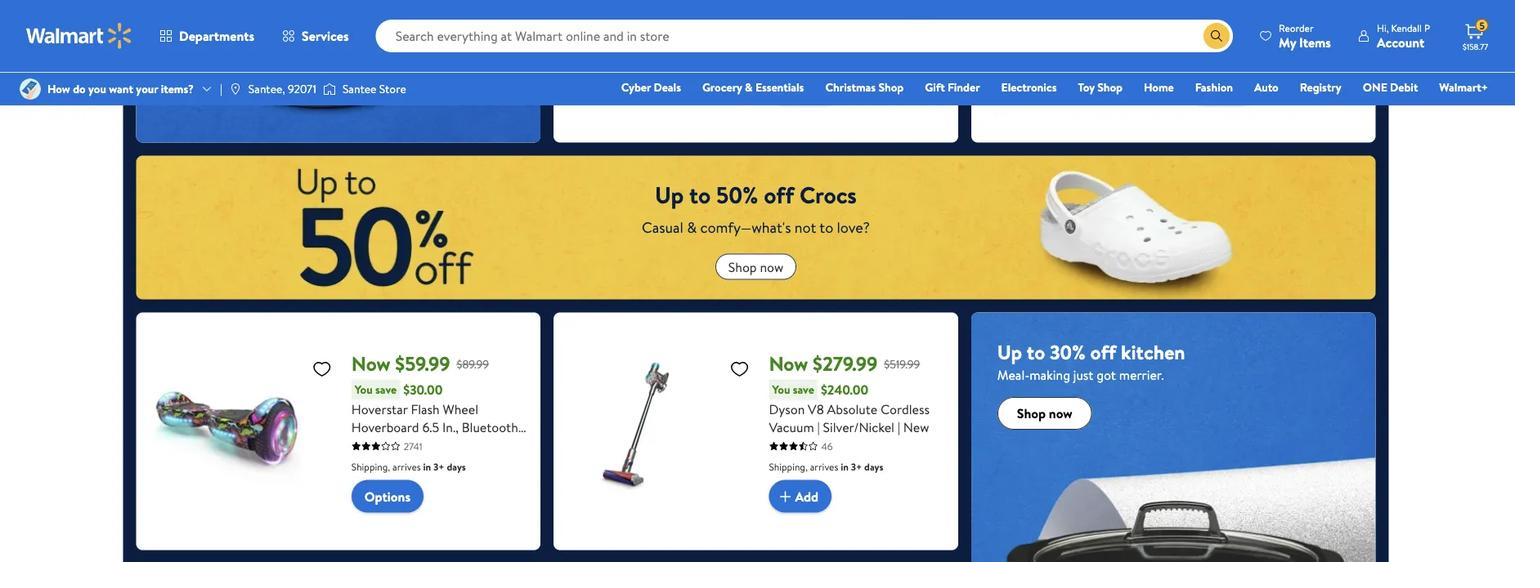 Task type: vqa. For each thing, say whether or not it's contained in the screenshot.
'Microsoft'
no



Task type: locate. For each thing, give the bounding box(es) containing it.
shop down her
[[879, 79, 904, 95]]

|
[[819, 28, 821, 46], [220, 81, 222, 97], [817, 418, 820, 436], [898, 418, 900, 436]]

& for essentials
[[745, 79, 753, 95]]

0 horizontal spatial 3+
[[433, 460, 444, 474]]

options down shipping, arrives in 2 days
[[782, 80, 828, 98]]

1 horizontal spatial now
[[769, 350, 808, 378]]

1 vertical spatial shop now
[[1017, 405, 1073, 423]]

1 horizontal spatial up
[[997, 339, 1022, 366]]

0 horizontal spatial options link
[[351, 480, 424, 513]]

options link down shipping, arrives in 2 days
[[769, 72, 841, 105]]

save inside the you save $30.00 hoverstar flash wheel hoverboard 6.5 in., bluetooth speaker with led light, self balancing wheel, electric scooter, dinosaur
[[375, 382, 397, 398]]

white right 18k at the right top of page
[[899, 0, 933, 10]]

debit
[[1390, 79, 1418, 95]]

you inside you save $240.00 dyson v8 absolute cordless vacuum | silver/nickel | new
[[772, 382, 790, 398]]

how
[[47, 81, 70, 97]]

2 vertical spatial &
[[687, 218, 697, 238]]

off right 30% at the right bottom of page
[[1090, 339, 1116, 366]]

& right "casual"
[[687, 218, 697, 238]]

speaker
[[351, 436, 396, 454]]

shipping, arrives in 3+ days for now $279.99
[[769, 460, 883, 474]]

 image
[[229, 83, 242, 96]]

just
[[1073, 366, 1094, 384]]

days down light,
[[447, 460, 466, 474]]

1 vertical spatial shop now button
[[997, 397, 1092, 430]]

& right grocery
[[745, 79, 753, 95]]

to for up to 30% off kitchen
[[1027, 339, 1045, 366]]

auto
[[1254, 79, 1279, 95]]

now down comfy—what's
[[760, 258, 784, 276]]

1 vertical spatial off
[[1090, 339, 1116, 366]]

now down the making
[[1049, 405, 1073, 423]]

gift inside cate & chloe ariel 18k white gold plated silver halo stud earrings | cz earrings for women, gift for her
[[819, 46, 841, 64]]

1 save from the left
[[375, 382, 397, 398]]

1 horizontal spatial earrings
[[844, 28, 890, 46]]

non-
[[1323, 0, 1352, 10]]

you up dyson
[[772, 382, 790, 398]]

days
[[859, 52, 878, 66], [1282, 52, 1301, 66], [447, 460, 466, 474], [864, 460, 883, 474]]

you for now $59.99
[[355, 382, 373, 398]]

shop now down comfy—what's
[[728, 258, 784, 276]]

dinosaur
[[402, 472, 452, 490]]

grocery
[[702, 79, 742, 95]]

gift left 2
[[819, 46, 841, 64]]

0 horizontal spatial shipping, arrives in 3+ days
[[351, 460, 466, 474]]

off inside up to 30% off kitchen meal-making just got merrier.
[[1090, 339, 1116, 366]]

shop now down the making
[[1017, 405, 1073, 423]]

to right not
[[820, 218, 833, 238]]

2 horizontal spatial options link
[[1187, 72, 1259, 105]]

gold
[[769, 10, 796, 28]]

$279.99
[[813, 350, 878, 378]]

0 vertical spatial to
[[689, 179, 711, 211]]

1 vertical spatial up
[[997, 339, 1022, 366]]

christmas
[[825, 79, 876, 95]]

1 horizontal spatial options
[[782, 80, 828, 98]]

up up "casual"
[[655, 179, 684, 211]]

shop down comfy—what's
[[728, 258, 757, 276]]

1 now from the left
[[351, 350, 391, 378]]

shipping, arrives in 3+ days down the 2741
[[351, 460, 466, 474]]

0 horizontal spatial earrings
[[769, 28, 815, 46]]

| right vacuum
[[817, 418, 820, 436]]

off inside up to 50% off crocs casual & comfy—what's not to love?
[[764, 179, 794, 211]]

&
[[799, 0, 808, 10], [745, 79, 753, 95], [687, 218, 697, 238]]

stick
[[1187, 10, 1214, 28]]

3+ down silver/nickel
[[851, 460, 862, 474]]

0 horizontal spatial gift
[[819, 46, 841, 64]]

46
[[821, 440, 833, 454]]

0 horizontal spatial save
[[375, 382, 397, 398]]

cz
[[824, 28, 840, 46]]

1 horizontal spatial you
[[772, 382, 790, 398]]

for right her
[[893, 28, 910, 46]]

white up items
[[1303, 10, 1336, 28]]

1 vertical spatial now
[[1049, 405, 1073, 423]]

options link down balancing
[[351, 480, 424, 513]]

0 vertical spatial now
[[760, 258, 784, 276]]

now up dyson
[[769, 350, 808, 378]]

add to favorites list, hoverstar flash wheel hoverboard 6.5 in., bluetooth speaker with led light, self balancing wheel, electric scooter, dinosaur image
[[312, 359, 332, 379]]

options left auto
[[1200, 80, 1246, 98]]

0 horizontal spatial up
[[655, 179, 684, 211]]

1 horizontal spatial white
[[1303, 10, 1336, 28]]

items
[[1299, 33, 1331, 51]]

shipping, arrives in 3+ days
[[1187, 52, 1301, 66], [351, 460, 466, 474], [769, 460, 883, 474]]

up inside up to 50% off crocs casual & comfy—what's not to love?
[[655, 179, 684, 211]]

1 horizontal spatial 3+
[[851, 460, 862, 474]]

0 horizontal spatial now
[[760, 258, 784, 276]]

in.,
[[442, 418, 459, 436]]

reorder my items
[[1279, 21, 1331, 51]]

| inside cate & chloe ariel 18k white gold plated silver halo stud earrings | cz earrings for women, gift for her
[[819, 28, 821, 46]]

ceramic
[[1272, 0, 1320, 10]]

1 horizontal spatial for
[[893, 28, 910, 46]]

2 vertical spatial to
[[1027, 339, 1045, 366]]

shop now for 30%
[[1017, 405, 1073, 423]]

options for cate & chloe ariel 18k white gold plated silver halo stud earrings | cz earrings for women, gift for her
[[782, 80, 828, 98]]

2 horizontal spatial &
[[799, 0, 808, 10]]

1 horizontal spatial shipping, arrives in 3+ days
[[769, 460, 883, 474]]

0 horizontal spatial you
[[355, 382, 373, 398]]

you inside the you save $30.00 hoverstar flash wheel hoverboard 6.5 in., bluetooth speaker with led light, self balancing wheel, electric scooter, dinosaur
[[355, 382, 373, 398]]

shipping, arrives in 2 days
[[769, 52, 878, 66]]

santee store
[[343, 81, 406, 97]]

0 horizontal spatial &
[[687, 218, 697, 238]]

off right the 50%
[[764, 179, 794, 211]]

one debit
[[1363, 79, 1418, 95]]

1009
[[1239, 32, 1259, 45]]

to inside up to 30% off kitchen meal-making just got merrier.
[[1027, 339, 1045, 366]]

now for now $59.99
[[351, 350, 391, 378]]

0 horizontal spatial  image
[[20, 79, 41, 100]]

cookware
[[1217, 10, 1275, 28]]

0 vertical spatial shop now
[[728, 258, 784, 276]]

0 horizontal spatial shop now button
[[715, 254, 797, 280]]

save inside you save $240.00 dyson v8 absolute cordless vacuum | silver/nickel | new
[[793, 382, 814, 398]]

1 vertical spatial to
[[820, 218, 833, 238]]

2 you from the left
[[772, 382, 790, 398]]

deals
[[654, 79, 681, 95]]

options for beautiful 20pc ceramic non- stick cookware set, white icing by drew barrymore
[[1200, 80, 1246, 98]]

3+ down the my in the top of the page
[[1269, 52, 1280, 66]]

0 horizontal spatial now
[[351, 350, 391, 378]]

 image
[[20, 79, 41, 100], [323, 81, 336, 97]]

save up hoverstar
[[375, 382, 397, 398]]

shop now button down the making
[[997, 397, 1092, 430]]

white
[[899, 0, 933, 10], [1303, 10, 1336, 28]]

options link for beautiful 20pc ceramic non- stick cookware set, white icing by drew barrymore
[[1187, 72, 1259, 105]]

2 horizontal spatial 3+
[[1269, 52, 1280, 66]]

 image for how do you want your items?
[[20, 79, 41, 100]]

30%
[[1050, 339, 1086, 366]]

add to favorites list, dyson v8 absolute cordless vacuum | silver/nickel | new image
[[730, 359, 749, 379]]

3+ down led
[[433, 460, 444, 474]]

departments
[[179, 27, 254, 45]]

50%
[[716, 179, 758, 211]]

| left new
[[898, 418, 900, 436]]

3+
[[1269, 52, 1280, 66], [433, 460, 444, 474], [851, 460, 862, 474]]

options down balancing
[[365, 488, 411, 506]]

new
[[903, 418, 929, 436]]

her
[[864, 46, 885, 64]]

days down the my in the top of the page
[[1282, 52, 1301, 66]]

crocs
[[800, 179, 857, 211]]

0 horizontal spatial white
[[899, 0, 933, 10]]

drew
[[1233, 28, 1264, 46]]

 image right 92071
[[323, 81, 336, 97]]

20pc
[[1241, 0, 1269, 10]]

arrives down the 2741
[[393, 460, 421, 474]]

gift
[[819, 46, 841, 64], [925, 79, 945, 95]]

store
[[379, 81, 406, 97]]

0 horizontal spatial to
[[689, 179, 711, 211]]

to
[[689, 179, 711, 211], [820, 218, 833, 238], [1027, 339, 1045, 366]]

0 vertical spatial up
[[655, 179, 684, 211]]

2 horizontal spatial to
[[1027, 339, 1045, 366]]

options link down the by
[[1187, 72, 1259, 105]]

grocery & essentials link
[[695, 79, 812, 96]]

3+ for now $59.99
[[433, 460, 444, 474]]

gift left finder
[[925, 79, 945, 95]]

0 vertical spatial shop now button
[[715, 254, 797, 280]]

electronics
[[1001, 79, 1057, 95]]

1 horizontal spatial to
[[820, 218, 833, 238]]

0 vertical spatial &
[[799, 0, 808, 10]]

you
[[355, 382, 373, 398], [772, 382, 790, 398]]

2 horizontal spatial shipping, arrives in 3+ days
[[1187, 52, 1301, 66]]

1 horizontal spatial  image
[[323, 81, 336, 97]]

gift finder link
[[918, 79, 987, 96]]

in
[[841, 52, 849, 66], [1258, 52, 1266, 66], [423, 460, 431, 474], [841, 460, 849, 474]]

in down led
[[423, 460, 431, 474]]

| left cz
[[819, 28, 821, 46]]

kitchen
[[1121, 339, 1185, 366]]

toy shop link
[[1071, 79, 1130, 96]]

0 horizontal spatial off
[[764, 179, 794, 211]]

& right the cate
[[799, 0, 808, 10]]

$59.99
[[395, 350, 450, 378]]

2 horizontal spatial options
[[1200, 80, 1246, 98]]

fashion
[[1195, 79, 1233, 95]]

save up v8
[[793, 382, 814, 398]]

white inside beautiful 20pc ceramic non- stick cookware set, white icing by drew barrymore
[[1303, 10, 1336, 28]]

shop down "meal-"
[[1017, 405, 1046, 423]]

add button
[[769, 480, 832, 513]]

account
[[1377, 33, 1425, 51]]

merrier.
[[1119, 366, 1164, 384]]

white inside cate & chloe ariel 18k white gold plated silver halo stud earrings | cz earrings for women, gift for her
[[899, 0, 933, 10]]

6.5
[[422, 418, 439, 436]]

shipping, arrives in 3+ days down 46
[[769, 460, 883, 474]]

led
[[427, 436, 450, 454]]

0 horizontal spatial shop now
[[728, 258, 784, 276]]

1 vertical spatial gift
[[925, 79, 945, 95]]

 image left how
[[20, 79, 41, 100]]

shop now button down comfy—what's
[[715, 254, 797, 280]]

1 horizontal spatial off
[[1090, 339, 1116, 366]]

shipping, down icing
[[1187, 52, 1225, 66]]

shipping, arrives in 3+ days down 1009
[[1187, 52, 1301, 66]]

1 vertical spatial &
[[745, 79, 753, 95]]

1 horizontal spatial options link
[[769, 72, 841, 105]]

0 vertical spatial gift
[[819, 46, 841, 64]]

casual
[[642, 218, 684, 238]]

meal-
[[997, 366, 1030, 384]]

walmart image
[[26, 23, 132, 49]]

self
[[488, 436, 510, 454]]

vacuum
[[769, 418, 814, 436]]

2 now from the left
[[769, 350, 808, 378]]

bluetooth
[[462, 418, 518, 436]]

auto link
[[1247, 79, 1286, 96]]

1 horizontal spatial now
[[1049, 405, 1073, 423]]

2 save from the left
[[793, 382, 814, 398]]

walmart+
[[1439, 79, 1488, 95]]

for left her
[[844, 46, 861, 64]]

1 you from the left
[[355, 382, 373, 398]]

christmas shop
[[825, 79, 904, 95]]

to left the 50%
[[689, 179, 711, 211]]

cate
[[769, 0, 796, 10]]

beautiful 20pc ceramic non- stick cookware set, white icing by drew barrymore
[[1187, 0, 1352, 46]]

1 horizontal spatial shop now
[[1017, 405, 1073, 423]]

in down 1009
[[1258, 52, 1266, 66]]

plated
[[799, 10, 835, 28]]

now
[[760, 258, 784, 276], [1049, 405, 1073, 423]]

0 vertical spatial off
[[764, 179, 794, 211]]

gift finder
[[925, 79, 980, 95]]

to left 30% at the right bottom of page
[[1027, 339, 1045, 366]]

ariel
[[848, 0, 875, 10]]

1 horizontal spatial &
[[745, 79, 753, 95]]

you up hoverstar
[[355, 382, 373, 398]]

shop right toy at the right top
[[1098, 79, 1123, 95]]

cate & chloe ariel 18k white gold plated silver halo stud earrings | cz earrings for women, gift for her
[[769, 0, 933, 64]]

1 horizontal spatial shop now button
[[997, 397, 1092, 430]]

& inside cate & chloe ariel 18k white gold plated silver halo stud earrings | cz earrings for women, gift for her
[[799, 0, 808, 10]]

options
[[782, 80, 828, 98], [1200, 80, 1246, 98], [365, 488, 411, 506]]

now up hoverstar
[[351, 350, 391, 378]]

up left the making
[[997, 339, 1022, 366]]

santee,
[[248, 81, 285, 97]]

up inside up to 30% off kitchen meal-making just got merrier.
[[997, 339, 1022, 366]]

1 horizontal spatial save
[[793, 382, 814, 398]]

days right 2
[[859, 52, 878, 66]]

halo
[[873, 10, 899, 28]]



Task type: describe. For each thing, give the bounding box(es) containing it.
dyson
[[769, 400, 805, 418]]

arrives down cz
[[810, 52, 838, 66]]

electronics link
[[994, 79, 1064, 96]]

now $279.99 $519.99
[[769, 350, 920, 378]]

got
[[1097, 366, 1116, 384]]

beautiful
[[1187, 0, 1238, 10]]

$519.99
[[884, 356, 920, 372]]

reorder
[[1279, 21, 1314, 35]]

cyber
[[621, 79, 651, 95]]

kendall
[[1391, 21, 1422, 35]]

my
[[1279, 33, 1296, 51]]

hi,
[[1377, 21, 1389, 35]]

now for 30%
[[1049, 405, 1073, 423]]

up for up to 50% off crocs
[[655, 179, 684, 211]]

how do you want your items?
[[47, 81, 194, 97]]

comfy—what's
[[700, 218, 791, 238]]

Walmart Site-Wide search field
[[376, 20, 1233, 52]]

making
[[1030, 366, 1070, 384]]

home link
[[1137, 79, 1181, 96]]

v8
[[808, 400, 824, 418]]

balancing
[[351, 454, 406, 472]]

shop now for 50%
[[728, 258, 784, 276]]

grocery & essentials
[[702, 79, 804, 95]]

1 horizontal spatial gift
[[925, 79, 945, 95]]

with
[[399, 436, 424, 454]]

shipping, down speaker
[[351, 460, 390, 474]]

you save $240.00 dyson v8 absolute cordless vacuum | silver/nickel | new
[[769, 381, 930, 436]]

registry
[[1300, 79, 1342, 95]]

hi, kendall p account
[[1377, 21, 1430, 51]]

in down silver/nickel
[[841, 460, 849, 474]]

arrives down 1009
[[1228, 52, 1256, 66]]

18k
[[878, 0, 896, 10]]

services button
[[268, 16, 363, 56]]

hoverstar
[[351, 400, 408, 418]]

& for chloe
[[799, 0, 808, 10]]

silver
[[839, 10, 870, 28]]

shipping, up add to cart image at right bottom
[[769, 460, 808, 474]]

home
[[1144, 79, 1174, 95]]

you
[[88, 81, 106, 97]]

off for kitchen
[[1090, 339, 1116, 366]]

not
[[795, 218, 816, 238]]

do
[[73, 81, 86, 97]]

now for 50%
[[760, 258, 784, 276]]

services
[[302, 27, 349, 45]]

chloe
[[811, 0, 845, 10]]

p
[[1424, 21, 1430, 35]]

$240.00
[[821, 381, 869, 399]]

electric
[[451, 454, 494, 472]]

santee
[[343, 81, 377, 97]]

women,
[[769, 46, 815, 64]]

0 horizontal spatial options
[[365, 488, 411, 506]]

cyber deals link
[[614, 79, 688, 96]]

| right items?
[[220, 81, 222, 97]]

toy shop
[[1078, 79, 1123, 95]]

scooter,
[[351, 472, 399, 490]]

to for up to 50% off crocs
[[689, 179, 711, 211]]

cordless
[[881, 400, 930, 418]]

shipping, arrives in 3+ days for now $59.99
[[351, 460, 466, 474]]

now $59.99 $89.99
[[351, 350, 489, 378]]

wheel,
[[409, 454, 448, 472]]

save for $279.99
[[793, 382, 814, 398]]

$89.99
[[457, 356, 489, 372]]

off for crocs
[[764, 179, 794, 211]]

barrymore
[[1267, 28, 1328, 46]]

toy
[[1078, 79, 1095, 95]]

3+ for now $279.99
[[851, 460, 862, 474]]

days down silver/nickel
[[864, 460, 883, 474]]

now for now $279.99
[[769, 350, 808, 378]]

options link for cate & chloe ariel 18k white gold plated silver halo stud earrings | cz earrings for women, gift for her
[[769, 72, 841, 105]]

& inside up to 50% off crocs casual & comfy—what's not to love?
[[687, 218, 697, 238]]

up for up to 30% off kitchen
[[997, 339, 1022, 366]]

0 horizontal spatial for
[[844, 46, 861, 64]]

2 earrings from the left
[[844, 28, 890, 46]]

wheel
[[443, 400, 478, 418]]

walmart+ link
[[1432, 79, 1496, 96]]

shop now button for 50%
[[715, 254, 797, 280]]

icing
[[1187, 28, 1214, 46]]

$158.77
[[1463, 41, 1489, 52]]

5
[[1480, 19, 1485, 32]]

2741
[[404, 440, 423, 454]]

save for $59.99
[[375, 382, 397, 398]]

shop now button for 30%
[[997, 397, 1092, 430]]

up to 30% off kitchen meal-making just got merrier.
[[997, 339, 1185, 384]]

light,
[[454, 436, 485, 454]]

2
[[851, 52, 856, 66]]

one debit link
[[1356, 79, 1426, 96]]

1 earrings from the left
[[769, 28, 815, 46]]

essentials
[[756, 79, 804, 95]]

 image for santee store
[[323, 81, 336, 97]]

christmas shop link
[[818, 79, 911, 96]]

92071
[[288, 81, 316, 97]]

fashion link
[[1188, 79, 1241, 96]]

santee, 92071
[[248, 81, 316, 97]]

arrives down 46
[[810, 460, 838, 474]]

love?
[[837, 218, 870, 238]]

Search search field
[[376, 20, 1233, 52]]

flash
[[411, 400, 440, 418]]

search icon image
[[1210, 29, 1223, 43]]

one
[[1363, 79, 1387, 95]]

in left 2
[[841, 52, 849, 66]]

you for now $279.99
[[772, 382, 790, 398]]

departments button
[[146, 16, 268, 56]]

add to cart image
[[776, 487, 795, 507]]

shipping, up essentials
[[769, 52, 808, 66]]

want
[[109, 81, 133, 97]]

registry link
[[1293, 79, 1349, 96]]



